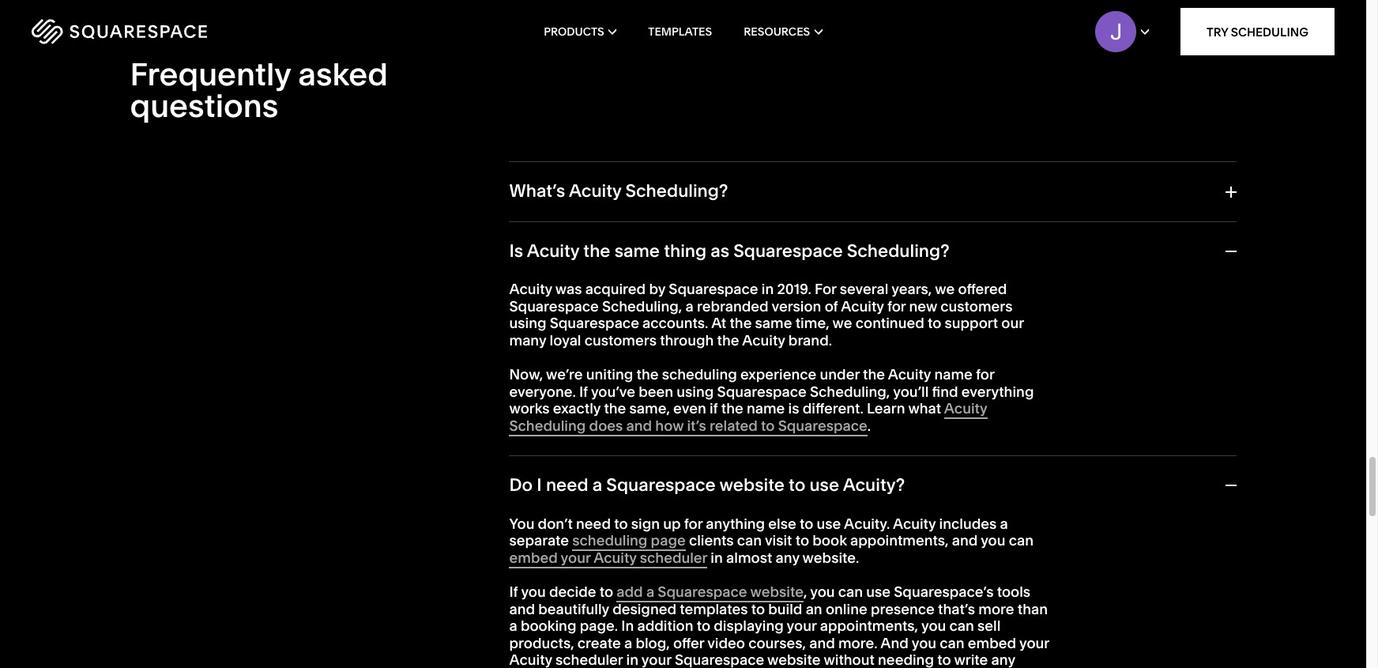 Task type: describe. For each thing, give the bounding box(es) containing it.
embed inside ', you can use squarespace's tools and beautifully designed templates to build an online presence that's more than a booking page. in addition to displaying your appointments, you can sell products, create a blog, offer video courses, and more. and you can embed your acuity scheduler in your squarespace website without needing to write any code by using the'
[[968, 634, 1017, 652]]

of
[[825, 297, 838, 315]]

what's acuity scheduling?
[[510, 181, 728, 202]]

displaying
[[714, 617, 784, 635]]

courses,
[[749, 634, 806, 652]]

thing
[[664, 240, 707, 262]]

you inside scheduling page clients can visit to book appointments, and you can embed your acuity scheduler in almost any website.
[[981, 531, 1006, 550]]

accounts.
[[643, 314, 709, 332]]

i
[[537, 475, 542, 496]]

in inside acuity was acquired by squarespace in 2019. for several years, we offered squarespace scheduling, a rebranded version of acuity for new customers using squarespace accounts. at the same time, we continued to support our many loyal customers through the acuity brand.
[[762, 280, 774, 298]]

you'll
[[893, 382, 929, 401]]

video
[[708, 634, 745, 652]]

as
[[711, 240, 730, 262]]

continued
[[856, 314, 925, 332]]

what's
[[510, 181, 566, 202]]

your down addition
[[642, 651, 672, 668]]

products button
[[544, 0, 617, 63]]

anything
[[706, 514, 765, 533]]

scheduling inside now, we're uniting the scheduling experience under the acuity name for everyone. if you've been using squarespace scheduling, you'll find everything works exactly the same, even if the name is different. learn what
[[662, 365, 737, 384]]

squarespace logo image
[[32, 19, 207, 44]]

everything
[[962, 382, 1034, 401]]

acuity left the was
[[510, 280, 553, 298]]

decide
[[549, 583, 597, 601]]

presence
[[871, 600, 935, 618]]

offer
[[674, 634, 705, 652]]

you
[[510, 514, 535, 533]]

website.
[[803, 548, 860, 567]]

exactly
[[553, 400, 601, 418]]

templates
[[680, 600, 748, 618]]

you up 'booking'
[[521, 583, 546, 601]]

your down ","
[[787, 617, 817, 635]]

and inside scheduling page clients can visit to book appointments, and you can embed your acuity scheduler in almost any website.
[[952, 531, 978, 550]]

a right i
[[593, 475, 603, 496]]

acuity right what's
[[569, 181, 622, 202]]

at
[[712, 314, 727, 332]]

works
[[510, 400, 550, 418]]

and
[[881, 634, 909, 652]]

try scheduling link
[[1181, 8, 1335, 55]]

to down add a squarespace website link
[[697, 617, 711, 635]]

more
[[979, 600, 1015, 618]]

you right ","
[[811, 583, 835, 601]]

and down an
[[810, 634, 835, 652]]

time,
[[796, 314, 830, 332]]

can left visit on the bottom of page
[[737, 531, 762, 550]]

to inside scheduling page clients can visit to book appointments, and you can embed your acuity scheduler in almost any website.
[[796, 531, 810, 550]]

a left blog,
[[625, 634, 633, 652]]

what
[[909, 400, 942, 418]]

you down squarespace's
[[922, 617, 947, 635]]

scheduling page clients can visit to book appointments, and you can embed your acuity scheduler in almost any website.
[[510, 531, 1034, 567]]

squarespace inside acuity scheduling does and how it's related to squarespace
[[778, 417, 868, 435]]

through
[[660, 331, 714, 349]]

frequently asked questions
[[130, 55, 388, 125]]

to inside acuity scheduling does and how it's related to squarespace
[[761, 417, 775, 435]]

how
[[656, 417, 684, 435]]

add a squarespace website link
[[617, 583, 804, 602]]

0 vertical spatial website
[[720, 475, 785, 496]]

designed
[[613, 600, 677, 618]]

can left sell
[[950, 617, 975, 635]]

add
[[617, 583, 643, 601]]

acuity inside scheduling page clients can visit to book appointments, and you can embed your acuity scheduler in almost any website.
[[594, 548, 637, 567]]

more.
[[839, 634, 878, 652]]

products
[[544, 25, 605, 39]]

experience
[[741, 365, 817, 384]]

scheduling, inside now, we're uniting the scheduling experience under the acuity name for everyone. if you've been using squarespace scheduling, you'll find everything works exactly the same, even if the name is different. learn what
[[810, 382, 890, 401]]

for
[[815, 280, 837, 298]]

page.
[[580, 617, 618, 635]]

page
[[651, 531, 686, 550]]

than
[[1018, 600, 1048, 618]]

scheduling inside scheduling page clients can visit to book appointments, and you can embed your acuity scheduler in almost any website.
[[573, 531, 648, 550]]

to up else in the bottom right of the page
[[789, 475, 806, 496]]

do
[[510, 475, 533, 496]]

scheduler inside ', you can use squarespace's tools and beautifully designed templates to build an online presence that's more than a booking page. in addition to displaying your appointments, you can sell products, create a blog, offer video courses, and more. and you can embed your acuity scheduler in your squarespace website without needing to write any code by using the'
[[556, 651, 623, 668]]

acuity right is
[[527, 240, 580, 262]]

our
[[1002, 314, 1024, 332]]

acuity inside you don't need to sign up for anything else to use acuity. acuity includes a separate
[[893, 514, 936, 533]]

do i need a squarespace website to use acuity?
[[510, 475, 905, 496]]

need for i
[[546, 475, 589, 496]]

create
[[578, 634, 621, 652]]

acuity inside ', you can use squarespace's tools and beautifully designed templates to build an online presence that's more than a booking page. in addition to displaying your appointments, you can sell products, create a blog, offer video courses, and more. and you can embed your acuity scheduler in your squarespace website without needing to write any code by using the'
[[510, 651, 553, 668]]

and inside acuity scheduling does and how it's related to squarespace
[[627, 417, 652, 435]]

to left sign
[[614, 514, 628, 533]]

under
[[820, 365, 860, 384]]

can down that's on the bottom of the page
[[940, 634, 965, 652]]

using inside now, we're uniting the scheduling experience under the acuity name for everyone. if you've been using squarespace scheduling, you'll find everything works exactly the same, even if the name is different. learn what
[[677, 382, 714, 401]]

we're
[[546, 365, 583, 384]]

many
[[510, 331, 547, 349]]

scheduler inside scheduling page clients can visit to book appointments, and you can embed your acuity scheduler in almost any website.
[[640, 548, 708, 567]]

acuity right the of at the right top
[[841, 297, 884, 315]]

0 vertical spatial use
[[810, 475, 840, 496]]

a inside you don't need to sign up for anything else to use acuity. acuity includes a separate
[[1000, 514, 1009, 533]]

your down than
[[1020, 634, 1050, 652]]

, you can use squarespace's tools and beautifully designed templates to build an online presence that's more than a booking page. in addition to displaying your appointments, you can sell products, create a blog, offer video courses, and more. and you can embed your acuity scheduler in your squarespace website without needing to write any code by using the
[[510, 583, 1050, 668]]

for inside you don't need to sign up for anything else to use acuity. acuity includes a separate
[[684, 514, 703, 533]]

was
[[556, 280, 582, 298]]

a right add
[[647, 583, 655, 601]]

acuity?
[[843, 475, 905, 496]]

build
[[769, 600, 803, 618]]

need for don't
[[576, 514, 611, 533]]

needing
[[878, 651, 934, 668]]

several
[[840, 280, 889, 298]]

squarespace inside now, we're uniting the scheduling experience under the acuity name for everyone. if you've been using squarespace scheduling, you'll find everything works exactly the same, even if the name is different. learn what
[[718, 382, 807, 401]]

to left the build
[[752, 600, 765, 618]]

resources button
[[744, 0, 823, 63]]

in inside scheduling page clients can visit to book appointments, and you can embed your acuity scheduler in almost any website.
[[711, 548, 723, 567]]

scheduling for try scheduling
[[1232, 24, 1309, 39]]

same inside acuity was acquired by squarespace in 2019. for several years, we offered squarespace scheduling, a rebranded version of acuity for new customers using squarespace accounts. at the same time, we continued to support our many loyal customers through the acuity brand.
[[755, 314, 793, 332]]

templates
[[648, 25, 712, 39]]

1 vertical spatial website
[[751, 583, 804, 601]]

an
[[806, 600, 823, 618]]

online
[[826, 600, 868, 618]]

can down website.
[[839, 583, 863, 601]]

is
[[510, 240, 524, 262]]

beautifully
[[539, 600, 609, 618]]

does
[[589, 417, 623, 435]]

without
[[824, 651, 875, 668]]

loyal
[[550, 331, 581, 349]]

you don't need to sign up for anything else to use acuity. acuity includes a separate
[[510, 514, 1009, 550]]

different.
[[803, 400, 864, 418]]



Task type: locate. For each thing, give the bounding box(es) containing it.
to left support
[[928, 314, 942, 332]]

1 vertical spatial appointments,
[[820, 617, 919, 635]]

scheduling?
[[626, 181, 728, 202], [847, 240, 950, 262]]

0 horizontal spatial in
[[627, 651, 639, 668]]

squarespace's
[[894, 583, 994, 601]]

products,
[[510, 634, 574, 652]]

0 horizontal spatial customers
[[585, 331, 657, 349]]

write
[[955, 651, 989, 668]]

name up what
[[935, 365, 973, 384]]

can up tools
[[1009, 531, 1034, 550]]

1 vertical spatial use
[[817, 514, 841, 533]]

addition
[[638, 617, 694, 635]]

1 horizontal spatial customers
[[941, 297, 1013, 315]]

learn
[[867, 400, 906, 418]]

to left write
[[938, 651, 952, 668]]

0 horizontal spatial for
[[684, 514, 703, 533]]

0 vertical spatial need
[[546, 475, 589, 496]]

to right visit on the bottom of page
[[796, 531, 810, 550]]

frequently
[[130, 55, 291, 94]]

rebranded
[[697, 297, 769, 315]]

uniting
[[586, 365, 634, 384]]

1 vertical spatial any
[[992, 651, 1016, 668]]

1 vertical spatial scheduling?
[[847, 240, 950, 262]]

is
[[789, 400, 800, 418]]

1 horizontal spatial scheduling
[[1232, 24, 1309, 39]]

acuity scheduling does and how it's related to squarespace
[[510, 400, 988, 435]]

up
[[663, 514, 681, 533]]

to
[[928, 314, 942, 332], [761, 417, 775, 435], [789, 475, 806, 496], [614, 514, 628, 533], [800, 514, 814, 533], [796, 531, 810, 550], [600, 583, 614, 601], [752, 600, 765, 618], [697, 617, 711, 635], [938, 651, 952, 668]]

brand.
[[789, 331, 832, 349]]

0 horizontal spatial scheduling
[[573, 531, 648, 550]]

don't
[[538, 514, 573, 533]]

we right time,
[[833, 314, 853, 332]]

you
[[981, 531, 1006, 550], [521, 583, 546, 601], [811, 583, 835, 601], [922, 617, 947, 635], [912, 634, 937, 652]]

embed down more
[[968, 634, 1017, 652]]

sign
[[631, 514, 660, 533]]

0 horizontal spatial we
[[833, 314, 853, 332]]

0 horizontal spatial scheduler
[[556, 651, 623, 668]]

1 vertical spatial by
[[547, 668, 564, 668]]

and up squarespace's
[[952, 531, 978, 550]]

0 vertical spatial scheduler
[[640, 548, 708, 567]]

templates link
[[648, 0, 712, 63]]

1 vertical spatial customers
[[585, 331, 657, 349]]

scheduling down everyone.
[[510, 417, 586, 435]]

use inside ', you can use squarespace's tools and beautifully designed templates to build an online presence that's more than a booking page. in addition to displaying your appointments, you can sell products, create a blog, offer video courses, and more. and you can embed your acuity scheduler in your squarespace website without needing to write any code by using the'
[[867, 583, 891, 601]]

2 horizontal spatial for
[[976, 365, 995, 384]]

for inside now, we're uniting the scheduling experience under the acuity name for everyone. if you've been using squarespace scheduling, you'll find everything works exactly the same, even if the name is different. learn what
[[976, 365, 995, 384]]

1 vertical spatial scheduler
[[556, 651, 623, 668]]

a inside acuity was acquired by squarespace in 2019. for several years, we offered squarespace scheduling, a rebranded version of acuity for new customers using squarespace accounts. at the same time, we continued to support our many loyal customers through the acuity brand.
[[686, 297, 694, 315]]

acquired
[[586, 280, 646, 298]]

1 vertical spatial if
[[510, 583, 518, 601]]

name left is
[[747, 400, 785, 418]]

the down create at the bottom left
[[608, 668, 630, 668]]

to left is
[[761, 417, 775, 435]]

1 vertical spatial scheduling,
[[810, 382, 890, 401]]

acuity inside now, we're uniting the scheduling experience under the acuity name for everyone. if you've been using squarespace scheduling, you'll find everything works exactly the same, even if the name is different. learn what
[[888, 365, 931, 384]]

a left the at
[[686, 297, 694, 315]]

try
[[1207, 24, 1229, 39]]

1 vertical spatial scheduling
[[573, 531, 648, 550]]

same up acquired at the top of the page
[[615, 240, 660, 262]]

scheduling page link
[[573, 531, 686, 551]]

0 horizontal spatial scheduling,
[[602, 297, 682, 315]]

in left almost
[[711, 548, 723, 567]]

1 horizontal spatial we
[[935, 280, 955, 298]]

website inside ', you can use squarespace's tools and beautifully designed templates to build an online presence that's more than a booking page. in addition to displaying your appointments, you can sell products, create a blog, offer video courses, and more. and you can embed your acuity scheduler in your squarespace website without needing to write any code by using the'
[[768, 651, 821, 668]]

by inside ', you can use squarespace's tools and beautifully designed templates to build an online presence that's more than a booking page. in addition to displaying your appointments, you can sell products, create a blog, offer video courses, and more. and you can embed your acuity scheduler in your squarespace website without needing to write any code by using the'
[[547, 668, 564, 668]]

website down the build
[[768, 651, 821, 668]]

scheduling up add
[[573, 531, 648, 550]]

using down create at the bottom left
[[567, 668, 604, 668]]

find
[[933, 382, 959, 401]]

code
[[510, 668, 544, 668]]

you right and
[[912, 634, 937, 652]]

scheduling,
[[602, 297, 682, 315], [810, 382, 890, 401]]

the down uniting
[[604, 400, 626, 418]]

using inside ', you can use squarespace's tools and beautifully designed templates to build an online presence that's more than a booking page. in addition to displaying your appointments, you can sell products, create a blog, offer video courses, and more. and you can embed your acuity scheduler in your squarespace website without needing to write any code by using the'
[[567, 668, 604, 668]]

1 horizontal spatial scheduler
[[640, 548, 708, 567]]

1 horizontal spatial any
[[992, 651, 1016, 668]]

2 horizontal spatial using
[[677, 382, 714, 401]]

same left time,
[[755, 314, 793, 332]]

1 horizontal spatial if
[[579, 382, 588, 401]]

1 horizontal spatial scheduling?
[[847, 240, 950, 262]]

blog,
[[636, 634, 670, 652]]

that's
[[938, 600, 976, 618]]

any right write
[[992, 651, 1016, 668]]

acuity up what
[[888, 365, 931, 384]]

need
[[546, 475, 589, 496], [576, 514, 611, 533]]

1 horizontal spatial name
[[935, 365, 973, 384]]

everyone.
[[510, 382, 576, 401]]

name
[[935, 365, 973, 384], [747, 400, 785, 418]]

sell
[[978, 617, 1001, 635]]

you up tools
[[981, 531, 1006, 550]]

scheduling inside acuity scheduling does and how it's related to squarespace
[[510, 417, 586, 435]]

almost
[[727, 548, 773, 567]]

the right the at
[[730, 314, 752, 332]]

website left an
[[751, 583, 804, 601]]

for right 'up'
[[684, 514, 703, 533]]

2 vertical spatial in
[[627, 651, 639, 668]]

1 vertical spatial name
[[747, 400, 785, 418]]

1 vertical spatial need
[[576, 514, 611, 533]]

2 vertical spatial use
[[867, 583, 891, 601]]

the up acquired at the top of the page
[[584, 240, 611, 262]]

now, we're uniting the scheduling experience under the acuity name for everyone. if you've been using squarespace scheduling, you'll find everything works exactly the same, even if the name is different. learn what
[[510, 365, 1034, 418]]

by inside acuity was acquired by squarespace in 2019. for several years, we offered squarespace scheduling, a rebranded version of acuity for new customers using squarespace accounts. at the same time, we continued to support our many loyal customers through the acuity brand.
[[649, 280, 666, 298]]

if inside now, we're uniting the scheduling experience under the acuity name for everyone. if you've been using squarespace scheduling, you'll find everything works exactly the same, even if the name is different. learn what
[[579, 382, 588, 401]]

in down in
[[627, 651, 639, 668]]

,
[[804, 583, 807, 601]]

in left 2019.
[[762, 280, 774, 298]]

0 horizontal spatial by
[[547, 668, 564, 668]]

1 horizontal spatial for
[[888, 297, 906, 315]]

use inside you don't need to sign up for anything else to use acuity. acuity includes a separate
[[817, 514, 841, 533]]

0 vertical spatial if
[[579, 382, 588, 401]]

for right find at right bottom
[[976, 365, 995, 384]]

acuity right what
[[945, 400, 988, 418]]

0 vertical spatial we
[[935, 280, 955, 298]]

acuity up add
[[594, 548, 637, 567]]

in
[[762, 280, 774, 298], [711, 548, 723, 567], [627, 651, 639, 668]]

2 vertical spatial for
[[684, 514, 703, 533]]

the up same,
[[637, 365, 659, 384]]

2019.
[[777, 280, 812, 298]]

scheduling, inside acuity was acquired by squarespace in 2019. for several years, we offered squarespace scheduling, a rebranded version of acuity for new customers using squarespace accounts. at the same time, we continued to support our many loyal customers through the acuity brand.
[[602, 297, 682, 315]]

resources
[[744, 25, 811, 39]]

1 vertical spatial same
[[755, 314, 793, 332]]

.
[[868, 417, 871, 435]]

1 horizontal spatial by
[[649, 280, 666, 298]]

related
[[710, 417, 758, 435]]

squarespace logo link
[[32, 19, 292, 44]]

0 vertical spatial scheduling,
[[602, 297, 682, 315]]

0 vertical spatial name
[[935, 365, 973, 384]]

any inside ', you can use squarespace's tools and beautifully designed templates to build an online presence that's more than a booking page. in addition to displaying your appointments, you can sell products, create a blog, offer video courses, and more. and you can embed your acuity scheduler in your squarespace website without needing to write any code by using the'
[[992, 651, 1016, 668]]

0 vertical spatial scheduling
[[662, 365, 737, 384]]

website up 'anything'
[[720, 475, 785, 496]]

acuity
[[569, 181, 622, 202], [527, 240, 580, 262], [510, 280, 553, 298], [841, 297, 884, 315], [743, 331, 786, 349], [888, 365, 931, 384], [945, 400, 988, 418], [893, 514, 936, 533], [594, 548, 637, 567], [510, 651, 553, 668]]

0 vertical spatial scheduling?
[[626, 181, 728, 202]]

scheduling
[[662, 365, 737, 384], [573, 531, 648, 550]]

appointments, inside ', you can use squarespace's tools and beautifully designed templates to build an online presence that's more than a booking page. in addition to displaying your appointments, you can sell products, create a blog, offer video courses, and more. and you can embed your acuity scheduler in your squarespace website without needing to write any code by using the'
[[820, 617, 919, 635]]

acuity right the acuity.
[[893, 514, 936, 533]]

scheduling
[[1232, 24, 1309, 39], [510, 417, 586, 435]]

scheduling for acuity scheduling does and how it's related to squarespace
[[510, 417, 586, 435]]

1 horizontal spatial scheduling,
[[810, 382, 890, 401]]

use up and
[[867, 583, 891, 601]]

includes
[[940, 514, 997, 533]]

it's
[[687, 417, 707, 435]]

and
[[627, 417, 652, 435], [952, 531, 978, 550], [510, 600, 535, 618], [810, 634, 835, 652]]

we right years,
[[935, 280, 955, 298]]

customers right new
[[941, 297, 1013, 315]]

acuity down 'booking'
[[510, 651, 553, 668]]

use up website.
[[817, 514, 841, 533]]

0 horizontal spatial scheduling?
[[626, 181, 728, 202]]

squarespace inside ', you can use squarespace's tools and beautifully designed templates to build an online presence that's more than a booking page. in addition to displaying your appointments, you can sell products, create a blog, offer video courses, and more. and you can embed your acuity scheduler in your squarespace website without needing to write any code by using the'
[[675, 651, 765, 668]]

scheduler down page.
[[556, 651, 623, 668]]

0 vertical spatial customers
[[941, 297, 1013, 315]]

customers up uniting
[[585, 331, 657, 349]]

separate
[[510, 531, 569, 550]]

appointments, down acuity?
[[851, 531, 949, 550]]

squarespace
[[734, 240, 843, 262], [669, 280, 759, 298], [510, 297, 599, 315], [550, 314, 640, 332], [718, 382, 807, 401], [778, 417, 868, 435], [607, 475, 716, 496], [658, 583, 748, 601], [675, 651, 765, 668]]

and up products,
[[510, 600, 535, 618]]

scheduling? up years,
[[847, 240, 950, 262]]

0 vertical spatial any
[[776, 548, 800, 567]]

the down rebranded
[[717, 331, 740, 349]]

a left 'booking'
[[510, 617, 518, 635]]

embed down you
[[510, 548, 558, 567]]

0 horizontal spatial using
[[510, 314, 547, 332]]

2 horizontal spatial in
[[762, 280, 774, 298]]

appointments, inside scheduling page clients can visit to book appointments, and you can embed your acuity scheduler in almost any website.
[[851, 531, 949, 550]]

scheduling inside 'link'
[[1232, 24, 1309, 39]]

website
[[720, 475, 785, 496], [751, 583, 804, 601], [768, 651, 821, 668]]

1 vertical spatial we
[[833, 314, 853, 332]]

1 vertical spatial embed
[[968, 634, 1017, 652]]

scheduler down 'up'
[[640, 548, 708, 567]]

2 vertical spatial website
[[768, 651, 821, 668]]

if you decide to add a squarespace website
[[510, 583, 804, 601]]

1 vertical spatial scheduling
[[510, 417, 586, 435]]

your inside scheduling page clients can visit to book appointments, and you can embed your acuity scheduler in almost any website.
[[561, 548, 591, 567]]

to inside acuity was acquired by squarespace in 2019. for several years, we offered squarespace scheduling, a rebranded version of acuity for new customers using squarespace accounts. at the same time, we continued to support our many loyal customers through the acuity brand.
[[928, 314, 942, 332]]

2 vertical spatial using
[[567, 668, 604, 668]]

same
[[615, 240, 660, 262], [755, 314, 793, 332]]

0 vertical spatial scheduling
[[1232, 24, 1309, 39]]

using left loyal
[[510, 314, 547, 332]]

and left how in the left bottom of the page
[[627, 417, 652, 435]]

acuity up experience
[[743, 331, 786, 349]]

to left add
[[600, 583, 614, 601]]

now,
[[510, 365, 543, 384]]

scheduling right try
[[1232, 24, 1309, 39]]

0 vertical spatial same
[[615, 240, 660, 262]]

acuity inside acuity scheduling does and how it's related to squarespace
[[945, 400, 988, 418]]

1 vertical spatial using
[[677, 382, 714, 401]]

1 horizontal spatial using
[[567, 668, 604, 668]]

years,
[[892, 280, 932, 298]]

1 vertical spatial in
[[711, 548, 723, 567]]

is acuity the same thing as squarespace scheduling?
[[510, 240, 950, 262]]

1 horizontal spatial in
[[711, 548, 723, 567]]

scheduling? up thing at the top
[[626, 181, 728, 202]]

if left you've at bottom left
[[579, 382, 588, 401]]

embed inside scheduling page clients can visit to book appointments, and you can embed your acuity scheduler in almost any website.
[[510, 548, 558, 567]]

by down products,
[[547, 668, 564, 668]]

any inside scheduling page clients can visit to book appointments, and you can embed your acuity scheduler in almost any website.
[[776, 548, 800, 567]]

you've
[[591, 382, 636, 401]]

a
[[686, 297, 694, 315], [593, 475, 603, 496], [1000, 514, 1009, 533], [647, 583, 655, 601], [510, 617, 518, 635], [625, 634, 633, 652]]

by up "accounts."
[[649, 280, 666, 298]]

visit
[[765, 531, 793, 550]]

for inside acuity was acquired by squarespace in 2019. for several years, we offered squarespace scheduling, a rebranded version of acuity for new customers using squarespace accounts. at the same time, we continued to support our many loyal customers through the acuity brand.
[[888, 297, 906, 315]]

1 horizontal spatial embed
[[968, 634, 1017, 652]]

your up decide
[[561, 548, 591, 567]]

we
[[935, 280, 955, 298], [833, 314, 853, 332]]

scheduler
[[640, 548, 708, 567], [556, 651, 623, 668]]

0 vertical spatial appointments,
[[851, 531, 949, 550]]

embed your acuity scheduler link
[[510, 548, 708, 568]]

booking
[[521, 617, 577, 635]]

0 horizontal spatial any
[[776, 548, 800, 567]]

0 vertical spatial by
[[649, 280, 666, 298]]

1 horizontal spatial same
[[755, 314, 793, 332]]

0 horizontal spatial scheduling
[[510, 417, 586, 435]]

using up it's
[[677, 382, 714, 401]]

a right includes
[[1000, 514, 1009, 533]]

the right 'under'
[[863, 365, 886, 384]]

1 vertical spatial for
[[976, 365, 995, 384]]

if
[[579, 382, 588, 401], [510, 583, 518, 601]]

0 horizontal spatial if
[[510, 583, 518, 601]]

any down else in the bottom right of the page
[[776, 548, 800, 567]]

offered
[[959, 280, 1008, 298]]

use left acuity?
[[810, 475, 840, 496]]

using inside acuity was acquired by squarespace in 2019. for several years, we offered squarespace scheduling, a rebranded version of acuity for new customers using squarespace accounts. at the same time, we continued to support our many loyal customers through the acuity brand.
[[510, 314, 547, 332]]

acuity.
[[844, 514, 890, 533]]

the right "if"
[[722, 400, 744, 418]]

same,
[[630, 400, 670, 418]]

in inside ', you can use squarespace's tools and beautifully designed templates to build an online presence that's more than a booking page. in addition to displaying your appointments, you can sell products, create a blog, offer video courses, and more. and you can embed your acuity scheduler in your squarespace website without needing to write any code by using the'
[[627, 651, 639, 668]]

0 horizontal spatial same
[[615, 240, 660, 262]]

if down separate
[[510, 583, 518, 601]]

0 horizontal spatial embed
[[510, 548, 558, 567]]

0 vertical spatial in
[[762, 280, 774, 298]]

0 vertical spatial embed
[[510, 548, 558, 567]]

0 vertical spatial for
[[888, 297, 906, 315]]

use
[[810, 475, 840, 496], [817, 514, 841, 533], [867, 583, 891, 601]]

need up embed your acuity scheduler link
[[576, 514, 611, 533]]

appointments, up without
[[820, 617, 919, 635]]

1 horizontal spatial scheduling
[[662, 365, 737, 384]]

acuity scheduling does and how it's related to squarespace link
[[510, 400, 988, 436]]

for left new
[[888, 297, 906, 315]]

the inside ', you can use squarespace's tools and beautifully designed templates to build an online presence that's more than a booking page. in addition to displaying your appointments, you can sell products, create a blog, offer video courses, and more. and you can embed your acuity scheduler in your squarespace website without needing to write any code by using the'
[[608, 668, 630, 668]]

scheduling, up through
[[602, 297, 682, 315]]

tools
[[997, 583, 1031, 601]]

scheduling, up "."
[[810, 382, 890, 401]]

0 horizontal spatial name
[[747, 400, 785, 418]]

scheduling up even
[[662, 365, 737, 384]]

to right else in the bottom right of the page
[[800, 514, 814, 533]]

need inside you don't need to sign up for anything else to use acuity. acuity includes a separate
[[576, 514, 611, 533]]

else
[[769, 514, 797, 533]]

book
[[813, 531, 847, 550]]

been
[[639, 382, 674, 401]]

need right i
[[546, 475, 589, 496]]

0 vertical spatial using
[[510, 314, 547, 332]]



Task type: vqa. For each thing, say whether or not it's contained in the screenshot.
CLARKSON image
no



